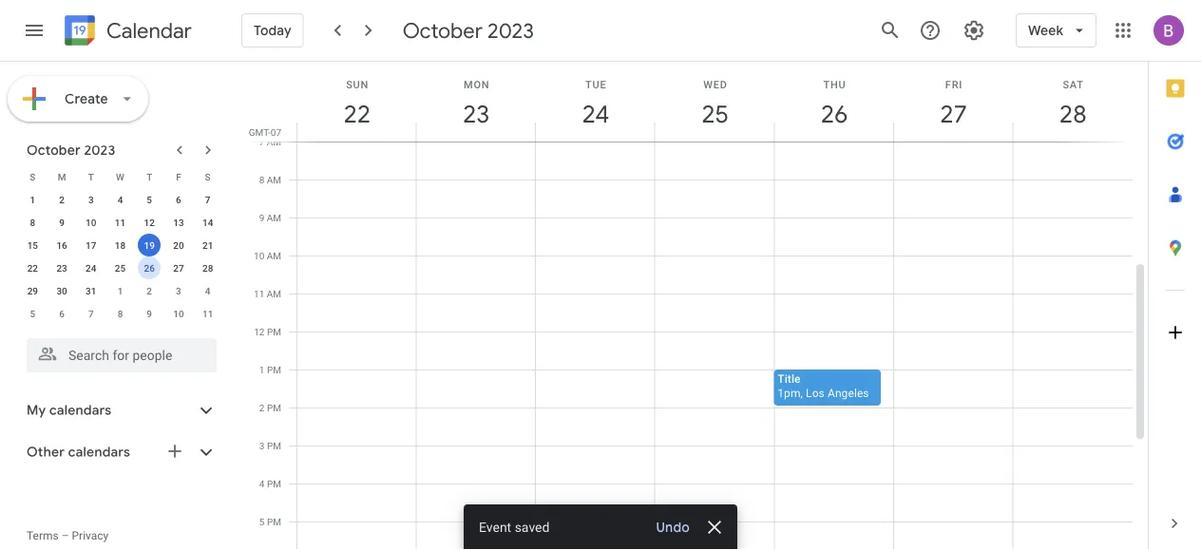 Task type: vqa. For each thing, say whether or not it's contained in the screenshot.


Task type: locate. For each thing, give the bounding box(es) containing it.
26 element
[[138, 257, 161, 279]]

0 vertical spatial 8
[[259, 174, 264, 185]]

0 horizontal spatial s
[[30, 171, 36, 182]]

1 horizontal spatial 22
[[342, 98, 369, 130]]

0 horizontal spatial 24
[[86, 262, 96, 274]]

1 horizontal spatial 8
[[118, 308, 123, 319]]

0 vertical spatial 27
[[939, 98, 966, 130]]

0 vertical spatial calendars
[[49, 402, 111, 419]]

11
[[115, 217, 126, 228], [254, 288, 264, 299], [202, 308, 213, 319]]

6 inside "element"
[[59, 308, 65, 319]]

row group containing 1
[[18, 188, 222, 325]]

25 element
[[109, 257, 132, 279]]

22 inside row
[[27, 262, 38, 274]]

25 inside wed 25
[[700, 98, 727, 130]]

8 inside the november 8 element
[[118, 308, 123, 319]]

1 vertical spatial 2023
[[84, 142, 115, 159]]

–
[[61, 529, 69, 543]]

5 down the 4 pm
[[259, 516, 265, 527]]

1 horizontal spatial 12
[[254, 326, 265, 337]]

0 horizontal spatial 3
[[88, 194, 94, 205]]

3 row from the top
[[18, 211, 222, 234]]

3 down "27" element
[[176, 285, 181, 297]]

am for 9 am
[[267, 212, 281, 223]]

8 am
[[259, 174, 281, 185]]

1 horizontal spatial 27
[[939, 98, 966, 130]]

pm for 1 pm
[[267, 364, 281, 375]]

november 6 element
[[50, 302, 73, 325]]

0 horizontal spatial 1
[[30, 194, 35, 205]]

8
[[259, 174, 264, 185], [30, 217, 35, 228], [118, 308, 123, 319]]

1 horizontal spatial 7
[[205, 194, 210, 205]]

row containing 29
[[18, 279, 222, 302]]

pm
[[267, 326, 281, 337], [267, 364, 281, 375], [267, 402, 281, 413], [267, 440, 281, 451], [267, 478, 281, 489], [267, 516, 281, 527]]

2 vertical spatial 4
[[259, 478, 265, 489]]

november 10 element
[[167, 302, 190, 325]]

1 vertical spatial 1
[[118, 285, 123, 297]]

1 vertical spatial 25
[[115, 262, 126, 274]]

5 up 12 element
[[147, 194, 152, 205]]

12 up the 19
[[144, 217, 155, 228]]

22 down 15
[[27, 262, 38, 274]]

am for 7 am
[[267, 136, 281, 147]]

1 vertical spatial october
[[27, 142, 81, 159]]

0 vertical spatial 6
[[176, 194, 181, 205]]

11 down november 4 element
[[202, 308, 213, 319]]

terms – privacy
[[27, 529, 109, 543]]

4 up 5 pm
[[259, 478, 265, 489]]

1 horizontal spatial 28
[[1058, 98, 1086, 130]]

1 horizontal spatial 5
[[147, 194, 152, 205]]

3 inside november 3 element
[[176, 285, 181, 297]]

6 up 13 element
[[176, 194, 181, 205]]

0 horizontal spatial 10
[[86, 217, 96, 228]]

9 up the 16 element
[[59, 217, 65, 228]]

pm down 1 pm
[[267, 402, 281, 413]]

2 for november 2 element
[[147, 285, 152, 297]]

9 down november 2 element
[[147, 308, 152, 319]]

12
[[144, 217, 155, 228], [254, 326, 265, 337]]

2 inside november 2 element
[[147, 285, 152, 297]]

0 vertical spatial 1
[[30, 194, 35, 205]]

0 vertical spatial 24
[[581, 98, 608, 130]]

0 horizontal spatial october 2023
[[27, 142, 115, 159]]

4 pm
[[259, 478, 281, 489]]

1 vertical spatial 10
[[254, 250, 264, 261]]

11 up 18
[[115, 217, 126, 228]]

terms link
[[27, 529, 59, 543]]

0 horizontal spatial 26
[[144, 262, 155, 274]]

22 link
[[335, 92, 379, 136]]

8 for the november 8 element at the bottom left of the page
[[118, 308, 123, 319]]

7 row from the top
[[18, 302, 222, 325]]

1 horizontal spatial 9
[[147, 308, 152, 319]]

0 horizontal spatial october
[[27, 142, 81, 159]]

4
[[118, 194, 123, 205], [205, 285, 210, 297], [259, 478, 265, 489]]

7 inside grid
[[259, 136, 264, 147]]

25 column header
[[655, 62, 775, 142]]

11 for '11' element
[[115, 217, 126, 228]]

1 vertical spatial 12
[[254, 326, 265, 337]]

pm for 3 pm
[[267, 440, 281, 451]]

october up mon
[[403, 17, 483, 44]]

am
[[267, 136, 281, 147], [267, 174, 281, 185], [267, 212, 281, 223], [267, 250, 281, 261], [267, 288, 281, 299]]

24 up the 31
[[86, 262, 96, 274]]

1 vertical spatial october 2023
[[27, 142, 115, 159]]

26 down thu
[[820, 98, 847, 130]]

7 up 14 element
[[205, 194, 210, 205]]

0 horizontal spatial 2023
[[84, 142, 115, 159]]

tue 24
[[581, 78, 608, 130]]

gmt-
[[249, 126, 271, 138]]

1 vertical spatial 3
[[176, 285, 181, 297]]

23 element
[[50, 257, 73, 279]]

mon 23
[[462, 78, 490, 130]]

8 for 8 am
[[259, 174, 264, 185]]

1 horizontal spatial t
[[147, 171, 152, 182]]

21 element
[[196, 234, 219, 257]]

2 vertical spatial 11
[[202, 308, 213, 319]]

5 am from the top
[[267, 288, 281, 299]]

0 vertical spatial 12
[[144, 217, 155, 228]]

calendars up other calendars
[[49, 402, 111, 419]]

sat
[[1063, 78, 1084, 90]]

5 pm
[[259, 516, 281, 527]]

0 vertical spatial 22
[[342, 98, 369, 130]]

None search field
[[0, 331, 236, 373]]

1 horizontal spatial 1
[[118, 285, 123, 297]]

october 2023 up m
[[27, 142, 115, 159]]

privacy link
[[72, 529, 109, 543]]

s
[[30, 171, 36, 182], [205, 171, 211, 182]]

10 up 11 am
[[254, 250, 264, 261]]

1 vertical spatial 2
[[147, 285, 152, 297]]

1 inside grid
[[259, 364, 265, 375]]

1 horizontal spatial 24
[[581, 98, 608, 130]]

pm for 5 pm
[[267, 516, 281, 527]]

am down 8 am
[[267, 212, 281, 223]]

1
[[30, 194, 35, 205], [118, 285, 123, 297], [259, 364, 265, 375]]

12 inside row
[[144, 217, 155, 228]]

12 down 11 am
[[254, 326, 265, 337]]

2 horizontal spatial 10
[[254, 250, 264, 261]]

1 vertical spatial 26
[[144, 262, 155, 274]]

7
[[259, 136, 264, 147], [205, 194, 210, 205], [88, 308, 94, 319]]

2 horizontal spatial 4
[[259, 478, 265, 489]]

2023
[[488, 17, 534, 44], [84, 142, 115, 159]]

wed 25
[[700, 78, 728, 130]]

1 vertical spatial 28
[[202, 262, 213, 274]]

calendars
[[49, 402, 111, 419], [68, 444, 130, 461]]

0 vertical spatial 10
[[86, 217, 96, 228]]

0 horizontal spatial t
[[88, 171, 94, 182]]

november 1 element
[[109, 279, 132, 302]]

27 inside row
[[173, 262, 184, 274]]

25 inside 25 element
[[115, 262, 126, 274]]

2 horizontal spatial 8
[[259, 174, 264, 185]]

s left m
[[30, 171, 36, 182]]

18 element
[[109, 234, 132, 257]]

3 down "2 pm"
[[259, 440, 265, 451]]

1 vertical spatial 22
[[27, 262, 38, 274]]

event
[[479, 519, 511, 535]]

row containing 5
[[18, 302, 222, 325]]

3 pm from the top
[[267, 402, 281, 413]]

t left f
[[147, 171, 152, 182]]

10
[[86, 217, 96, 228], [254, 250, 264, 261], [173, 308, 184, 319]]

1 horizontal spatial s
[[205, 171, 211, 182]]

7 left 07
[[259, 136, 264, 147]]

25 down wed
[[700, 98, 727, 130]]

row group
[[18, 188, 222, 325]]

am up 12 pm
[[267, 288, 281, 299]]

pm up "2 pm"
[[267, 364, 281, 375]]

0 vertical spatial 28
[[1058, 98, 1086, 130]]

24 inside 24 element
[[86, 262, 96, 274]]

10 inside grid
[[254, 250, 264, 261]]

12 inside grid
[[254, 326, 265, 337]]

1 am from the top
[[267, 136, 281, 147]]

1 vertical spatial 27
[[173, 262, 184, 274]]

1 vertical spatial 11
[[254, 288, 264, 299]]

my calendars
[[27, 402, 111, 419]]

pm up 1 pm
[[267, 326, 281, 337]]

0 vertical spatial 5
[[147, 194, 152, 205]]

gmt-07
[[249, 126, 281, 138]]

am for 8 am
[[267, 174, 281, 185]]

9 inside grid
[[259, 212, 264, 223]]

6 row from the top
[[18, 279, 222, 302]]

1 horizontal spatial 26
[[820, 98, 847, 130]]

0 vertical spatial 25
[[700, 98, 727, 130]]

2 row from the top
[[18, 188, 222, 211]]

add other calendars image
[[165, 442, 184, 461]]

11 for 11 am
[[254, 288, 264, 299]]

0 vertical spatial 7
[[259, 136, 264, 147]]

october up m
[[27, 142, 81, 159]]

7 down 31 element on the bottom of the page
[[88, 308, 94, 319]]

2 horizontal spatial 3
[[259, 440, 265, 451]]

2 down m
[[59, 194, 65, 205]]

2 vertical spatial 7
[[88, 308, 94, 319]]

3
[[88, 194, 94, 205], [176, 285, 181, 297], [259, 440, 265, 451]]

1 row from the top
[[18, 165, 222, 188]]

2 horizontal spatial 5
[[259, 516, 265, 527]]

2 vertical spatial 1
[[259, 364, 265, 375]]

grid
[[243, 62, 1148, 550]]

23 down 16
[[56, 262, 67, 274]]

31
[[86, 285, 96, 297]]

23 link
[[455, 92, 498, 136]]

0 vertical spatial 2
[[59, 194, 65, 205]]

tab list
[[1149, 62, 1201, 497]]

november 5 element
[[21, 302, 44, 325]]

3 inside grid
[[259, 440, 265, 451]]

10 up 17
[[86, 217, 96, 228]]

2 pm from the top
[[267, 364, 281, 375]]

0 horizontal spatial 2
[[59, 194, 65, 205]]

6
[[176, 194, 181, 205], [59, 308, 65, 319]]

october 2023 up mon
[[403, 17, 534, 44]]

november 8 element
[[109, 302, 132, 325]]

24
[[581, 98, 608, 130], [86, 262, 96, 274]]

25 down 18
[[115, 262, 126, 274]]

2023 up mon
[[488, 17, 534, 44]]

21
[[202, 239, 213, 251]]

28 down sat
[[1058, 98, 1086, 130]]

27 element
[[167, 257, 190, 279]]

november 11 element
[[196, 302, 219, 325]]

1 vertical spatial 6
[[59, 308, 65, 319]]

pm up 5 pm
[[267, 478, 281, 489]]

27 inside column header
[[939, 98, 966, 130]]

thu 26
[[820, 78, 847, 130]]

1 vertical spatial calendars
[[68, 444, 130, 461]]

1 pm from the top
[[267, 326, 281, 337]]

0 horizontal spatial 23
[[56, 262, 67, 274]]

2 inside grid
[[259, 402, 265, 413]]

los
[[806, 386, 825, 400]]

0 horizontal spatial 22
[[27, 262, 38, 274]]

1 vertical spatial 5
[[30, 308, 35, 319]]

2
[[59, 194, 65, 205], [147, 285, 152, 297], [259, 402, 265, 413]]

1 down 12 pm
[[259, 364, 265, 375]]

1 horizontal spatial 23
[[462, 98, 489, 130]]

11 inside grid
[[254, 288, 264, 299]]

week
[[1028, 22, 1063, 39]]

3 am from the top
[[267, 212, 281, 223]]

15
[[27, 239, 38, 251]]

9 for november 9 element
[[147, 308, 152, 319]]

22 column header
[[297, 62, 417, 142]]

25
[[700, 98, 727, 130], [115, 262, 126, 274]]

27 down 20
[[173, 262, 184, 274]]

24 inside column header
[[581, 98, 608, 130]]

11 am
[[254, 288, 281, 299]]

my
[[27, 402, 46, 419]]

0 horizontal spatial 25
[[115, 262, 126, 274]]

27 link
[[932, 92, 976, 136]]

28
[[1058, 98, 1086, 130], [202, 262, 213, 274]]

4 down '28' element
[[205, 285, 210, 297]]

28 element
[[196, 257, 219, 279]]

1 horizontal spatial 25
[[700, 98, 727, 130]]

2 vertical spatial 10
[[173, 308, 184, 319]]

26 link
[[813, 92, 856, 136]]

11 down 10 am
[[254, 288, 264, 299]]

main drawer image
[[23, 19, 46, 42]]

18
[[115, 239, 126, 251]]

1 horizontal spatial october 2023
[[403, 17, 534, 44]]

0 horizontal spatial 8
[[30, 217, 35, 228]]

26
[[820, 98, 847, 130], [144, 262, 155, 274]]

calendars down my calendars dropdown button
[[68, 444, 130, 461]]

2 down 1 pm
[[259, 402, 265, 413]]

28 link
[[1051, 92, 1095, 136]]

4 am from the top
[[267, 250, 281, 261]]

28 inside column header
[[1058, 98, 1086, 130]]

pm for 12 pm
[[267, 326, 281, 337]]

0 vertical spatial 26
[[820, 98, 847, 130]]

2 vertical spatial 8
[[118, 308, 123, 319]]

2 horizontal spatial 1
[[259, 364, 265, 375]]

4 for 4 pm
[[259, 478, 265, 489]]

23 down mon
[[462, 98, 489, 130]]

26 down the 19
[[144, 262, 155, 274]]

1 vertical spatial 24
[[86, 262, 96, 274]]

calendars for my calendars
[[49, 402, 111, 419]]

24 link
[[574, 92, 618, 136]]

1 pm
[[259, 364, 281, 375]]

0 horizontal spatial 7
[[88, 308, 94, 319]]

today button
[[241, 8, 304, 53]]

0 vertical spatial 23
[[462, 98, 489, 130]]

pm down the 4 pm
[[267, 516, 281, 527]]

pm up the 4 pm
[[267, 440, 281, 451]]

saved
[[515, 519, 550, 535]]

0 vertical spatial 4
[[118, 194, 123, 205]]

0 vertical spatial october 2023
[[403, 17, 534, 44]]

8 up 9 am
[[259, 174, 264, 185]]

0 horizontal spatial 28
[[202, 262, 213, 274]]

27 down fri
[[939, 98, 966, 130]]

1 vertical spatial 23
[[56, 262, 67, 274]]

2 horizontal spatial 2
[[259, 402, 265, 413]]

2 vertical spatial 5
[[259, 516, 265, 527]]

22
[[342, 98, 369, 130], [27, 262, 38, 274]]

other calendars button
[[4, 437, 236, 468]]

,
[[801, 386, 803, 400]]

9
[[259, 212, 264, 223], [59, 217, 65, 228], [147, 308, 152, 319]]

m
[[58, 171, 66, 182]]

5 row from the top
[[18, 257, 222, 279]]

sun
[[346, 78, 369, 90]]

22 down sun
[[342, 98, 369, 130]]

24 element
[[80, 257, 102, 279]]

28 down '21' in the top of the page
[[202, 262, 213, 274]]

wed
[[703, 78, 728, 90]]

2 horizontal spatial 7
[[259, 136, 264, 147]]

am down 9 am
[[267, 250, 281, 261]]

2 horizontal spatial 9
[[259, 212, 264, 223]]

14
[[202, 217, 213, 228]]

0 vertical spatial 11
[[115, 217, 126, 228]]

am up 8 am
[[267, 136, 281, 147]]

1 up 15 element
[[30, 194, 35, 205]]

5
[[147, 194, 152, 205], [30, 308, 35, 319], [259, 516, 265, 527]]

9 for 9 am
[[259, 212, 264, 223]]

am up 9 am
[[267, 174, 281, 185]]

5 pm from the top
[[267, 478, 281, 489]]

9 am
[[259, 212, 281, 223]]

tue
[[586, 78, 607, 90]]

today
[[254, 22, 291, 39]]

1 horizontal spatial 4
[[205, 285, 210, 297]]

2023 down create
[[84, 142, 115, 159]]

27
[[939, 98, 966, 130], [173, 262, 184, 274]]

1 horizontal spatial 2
[[147, 285, 152, 297]]

pm for 2 pm
[[267, 402, 281, 413]]

5 down "29" element
[[30, 308, 35, 319]]

8 down november 1 element
[[118, 308, 123, 319]]

1 horizontal spatial october
[[403, 17, 483, 44]]

row containing 8
[[18, 211, 222, 234]]

0 horizontal spatial 12
[[144, 217, 155, 228]]

9 up 10 am
[[259, 212, 264, 223]]

0 vertical spatial 2023
[[488, 17, 534, 44]]

2 vertical spatial 2
[[259, 402, 265, 413]]

3 up 10 element
[[88, 194, 94, 205]]

28 inside row
[[202, 262, 213, 274]]

2 up november 9 element
[[147, 285, 152, 297]]

4 row from the top
[[18, 234, 222, 257]]

t
[[88, 171, 94, 182], [147, 171, 152, 182]]

t left "w"
[[88, 171, 94, 182]]

1 down 25 element
[[118, 285, 123, 297]]

october
[[403, 17, 483, 44], [27, 142, 81, 159]]

6 pm from the top
[[267, 516, 281, 527]]

row
[[18, 165, 222, 188], [18, 188, 222, 211], [18, 211, 222, 234], [18, 234, 222, 257], [18, 257, 222, 279], [18, 279, 222, 302], [18, 302, 222, 325]]

0 horizontal spatial 5
[[30, 308, 35, 319]]

mon
[[464, 78, 490, 90]]

10 down november 3 element
[[173, 308, 184, 319]]

24 down tue
[[581, 98, 608, 130]]

6 down 30 element
[[59, 308, 65, 319]]

0 horizontal spatial 6
[[59, 308, 65, 319]]

title
[[778, 372, 801, 385]]

4 up '11' element
[[118, 194, 123, 205]]

Search for people text field
[[38, 338, 205, 373]]

8 up 15 element
[[30, 217, 35, 228]]

s right f
[[205, 171, 211, 182]]

2 am from the top
[[267, 174, 281, 185]]

1 horizontal spatial 6
[[176, 194, 181, 205]]

4 pm from the top
[[267, 440, 281, 451]]

1 horizontal spatial 11
[[202, 308, 213, 319]]

27 column header
[[893, 62, 1013, 142]]

1pm
[[778, 386, 801, 400]]



Task type: describe. For each thing, give the bounding box(es) containing it.
10 element
[[80, 211, 102, 234]]

1 for 1 pm
[[259, 364, 265, 375]]

f
[[176, 171, 181, 182]]

november 9 element
[[138, 302, 161, 325]]

am for 10 am
[[267, 250, 281, 261]]

10 for 10 element
[[86, 217, 96, 228]]

1 t from the left
[[88, 171, 94, 182]]

event saved
[[479, 519, 550, 535]]

23 column header
[[416, 62, 536, 142]]

november 2 element
[[138, 279, 161, 302]]

other
[[27, 444, 65, 461]]

19, today element
[[138, 234, 161, 257]]

pm for 4 pm
[[267, 478, 281, 489]]

26 column header
[[774, 62, 894, 142]]

12 for 12 pm
[[254, 326, 265, 337]]

07
[[271, 126, 281, 138]]

calendar
[[106, 18, 192, 44]]

create
[[65, 90, 108, 107]]

angeles
[[828, 386, 869, 400]]

2 for 2 pm
[[259, 402, 265, 413]]

privacy
[[72, 529, 109, 543]]

w
[[116, 171, 124, 182]]

1 s from the left
[[30, 171, 36, 182]]

17
[[86, 239, 96, 251]]

1 vertical spatial 7
[[205, 194, 210, 205]]

calendar heading
[[103, 18, 192, 44]]

17 element
[[80, 234, 102, 257]]

11 element
[[109, 211, 132, 234]]

row containing s
[[18, 165, 222, 188]]

29 element
[[21, 279, 44, 302]]

30
[[56, 285, 67, 297]]

26 cell
[[135, 257, 164, 279]]

0 vertical spatial 3
[[88, 194, 94, 205]]

7 am
[[259, 136, 281, 147]]

12 element
[[138, 211, 161, 234]]

1 for november 1 element
[[118, 285, 123, 297]]

11 for "november 11" element
[[202, 308, 213, 319]]

12 pm
[[254, 326, 281, 337]]

5 for 5 pm
[[259, 516, 265, 527]]

31 element
[[80, 279, 102, 302]]

undo
[[656, 519, 690, 536]]

1 horizontal spatial 2023
[[488, 17, 534, 44]]

20 element
[[167, 234, 190, 257]]

20
[[173, 239, 184, 251]]

my calendars button
[[4, 395, 236, 426]]

other calendars
[[27, 444, 130, 461]]

26 inside 26 column header
[[820, 98, 847, 130]]

22 element
[[21, 257, 44, 279]]

13
[[173, 217, 184, 228]]

2 pm
[[259, 402, 281, 413]]

7 for 7 am
[[259, 136, 264, 147]]

23 inside row
[[56, 262, 67, 274]]

am for 11 am
[[267, 288, 281, 299]]

fri 27
[[939, 78, 966, 130]]

november 4 element
[[196, 279, 219, 302]]

title 1pm , los angeles
[[778, 372, 869, 400]]

3 for 3 pm
[[259, 440, 265, 451]]

16
[[56, 239, 67, 251]]

0 horizontal spatial 4
[[118, 194, 123, 205]]

10 am
[[254, 250, 281, 261]]

thu
[[823, 78, 846, 90]]

sat 28
[[1058, 78, 1086, 130]]

week button
[[1016, 8, 1097, 53]]

november 3 element
[[167, 279, 190, 302]]

19 cell
[[135, 234, 164, 257]]

0 horizontal spatial 9
[[59, 217, 65, 228]]

25 link
[[693, 92, 737, 136]]

4 for november 4 element
[[205, 285, 210, 297]]

15 element
[[21, 234, 44, 257]]

row containing 22
[[18, 257, 222, 279]]

2 s from the left
[[205, 171, 211, 182]]

3 for november 3 element
[[176, 285, 181, 297]]

24 column header
[[535, 62, 655, 142]]

7 for november 7 element
[[88, 308, 94, 319]]

0 vertical spatial october
[[403, 17, 483, 44]]

23 inside mon 23
[[462, 98, 489, 130]]

calendars for other calendars
[[68, 444, 130, 461]]

undo button
[[649, 518, 698, 537]]

3 pm
[[259, 440, 281, 451]]

grid containing 22
[[243, 62, 1148, 550]]

october 2023 grid
[[18, 165, 222, 325]]

16 element
[[50, 234, 73, 257]]

calendar element
[[61, 11, 192, 53]]

22 inside column header
[[342, 98, 369, 130]]

row containing 1
[[18, 188, 222, 211]]

sun 22
[[342, 78, 369, 130]]

terms
[[27, 529, 59, 543]]

10 for 10 am
[[254, 250, 264, 261]]

30 element
[[50, 279, 73, 302]]

14 element
[[196, 211, 219, 234]]

2 t from the left
[[147, 171, 152, 182]]

row containing 15
[[18, 234, 222, 257]]

19
[[144, 239, 155, 251]]

5 for november 5 element
[[30, 308, 35, 319]]

26 inside 26 element
[[144, 262, 155, 274]]

november 7 element
[[80, 302, 102, 325]]

10 for november 10 element at the left of page
[[173, 308, 184, 319]]

fri
[[945, 78, 963, 90]]

12 for 12
[[144, 217, 155, 228]]

13 element
[[167, 211, 190, 234]]

29
[[27, 285, 38, 297]]

create button
[[8, 76, 148, 122]]

settings menu image
[[963, 19, 986, 42]]

28 column header
[[1013, 62, 1133, 142]]



